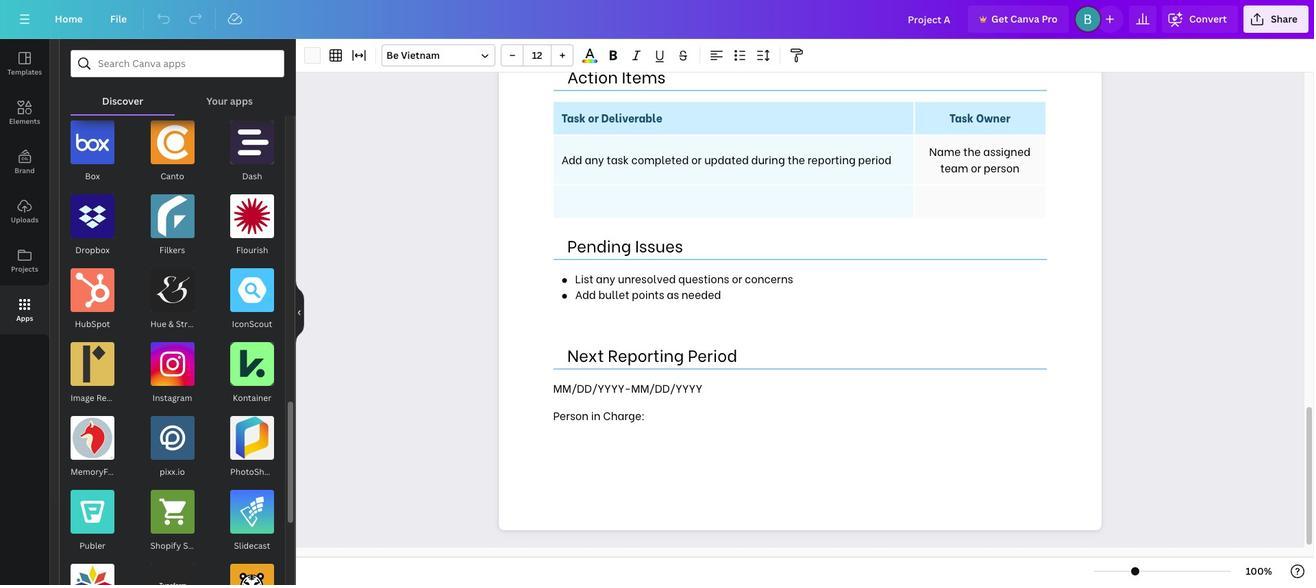 Task type: vqa. For each thing, say whether or not it's contained in the screenshot.
Share
yes



Task type: describe. For each thing, give the bounding box(es) containing it.
share button
[[1243, 5, 1309, 33]]

image relay
[[71, 393, 118, 404]]

home
[[55, 12, 83, 25]]

get canva pro
[[991, 12, 1058, 25]]

main menu bar
[[0, 0, 1314, 39]]

stripe
[[176, 319, 200, 330]]

convert button
[[1162, 5, 1238, 33]]

your
[[206, 95, 228, 108]]

be
[[386, 49, 399, 62]]

templates button
[[0, 39, 49, 88]]

hubspot
[[75, 319, 110, 330]]

box
[[85, 171, 100, 182]]

#fafafa image
[[304, 47, 321, 64]]

discover
[[102, 95, 143, 108]]

needed
[[682, 286, 721, 302]]

100%
[[1246, 565, 1272, 578]]

shopify sync
[[150, 541, 202, 552]]

add
[[575, 286, 596, 302]]

dropbox
[[75, 245, 110, 256]]

any
[[596, 271, 615, 287]]

uploads
[[11, 215, 38, 225]]

&
[[168, 319, 174, 330]]

elements
[[9, 116, 40, 126]]

photoshelter
[[230, 467, 283, 478]]

none text field containing list any unresolved questions or concerns
[[498, 0, 1101, 531]]

your apps button
[[175, 77, 284, 114]]

home link
[[44, 5, 94, 33]]

canto
[[160, 171, 184, 182]]

projects
[[11, 264, 38, 274]]

list any unresolved questions or concerns add bullet points as needed
[[575, 271, 793, 302]]

get canva pro button
[[968, 5, 1069, 33]]

canva
[[1010, 12, 1039, 25]]

apps button
[[0, 286, 49, 335]]

hide image
[[295, 280, 304, 345]]

color range image
[[582, 60, 597, 63]]

filkers
[[160, 245, 185, 256]]

instagram
[[152, 393, 192, 404]]

hue & stripe
[[150, 319, 200, 330]]

discover button
[[71, 77, 175, 114]]

person
[[553, 407, 589, 423]]

Design title text field
[[897, 5, 963, 33]]

concerns
[[745, 271, 793, 287]]

shopify
[[150, 541, 181, 552]]



Task type: locate. For each thing, give the bounding box(es) containing it.
file button
[[99, 5, 138, 33]]

Search Canva apps search field
[[98, 51, 257, 77]]

publer
[[79, 541, 106, 552]]

get
[[991, 12, 1008, 25]]

apps
[[16, 314, 33, 323]]

bullet
[[598, 286, 629, 302]]

as
[[667, 286, 679, 302]]

side panel tab list
[[0, 39, 49, 335]]

iconscout
[[232, 319, 272, 330]]

be vietnam button
[[382, 45, 495, 66]]

– – number field
[[528, 49, 547, 62]]

flourish
[[236, 245, 268, 256]]

your apps
[[206, 95, 253, 108]]

vietnam
[[401, 49, 440, 62]]

questions
[[678, 271, 729, 287]]

points
[[632, 286, 664, 302]]

file
[[110, 12, 127, 25]]

brand
[[15, 166, 35, 175]]

None text field
[[498, 0, 1101, 531]]

unresolved
[[618, 271, 676, 287]]

pixx.io
[[160, 467, 185, 478]]

image
[[71, 393, 94, 404]]

dash
[[242, 171, 262, 182]]

mm/dd/yyyy-
[[553, 380, 631, 396]]

in
[[591, 407, 601, 423]]

charge:
[[603, 407, 645, 423]]

be vietnam
[[386, 49, 440, 62]]

apps
[[230, 95, 253, 108]]

list
[[575, 271, 593, 287]]

100% button
[[1237, 561, 1281, 583]]

uploads button
[[0, 187, 49, 236]]

share
[[1271, 12, 1298, 25]]

projects button
[[0, 236, 49, 286]]

slidecast
[[234, 541, 270, 552]]

templates
[[7, 67, 42, 77]]

relay
[[96, 393, 118, 404]]

sync
[[183, 541, 202, 552]]

group
[[501, 45, 573, 66]]

pro
[[1042, 12, 1058, 25]]

person in charge:
[[553, 407, 647, 423]]

elements button
[[0, 88, 49, 138]]

mm/dd/yyyy-mm/dd/yyyy
[[553, 380, 702, 396]]

or
[[732, 271, 742, 287]]

brand button
[[0, 138, 49, 187]]

kontainer
[[233, 393, 271, 404]]

convert
[[1189, 12, 1227, 25]]

memoryfox
[[71, 467, 117, 478]]

hue
[[150, 319, 166, 330]]

mm/dd/yyyy
[[631, 380, 702, 396]]



